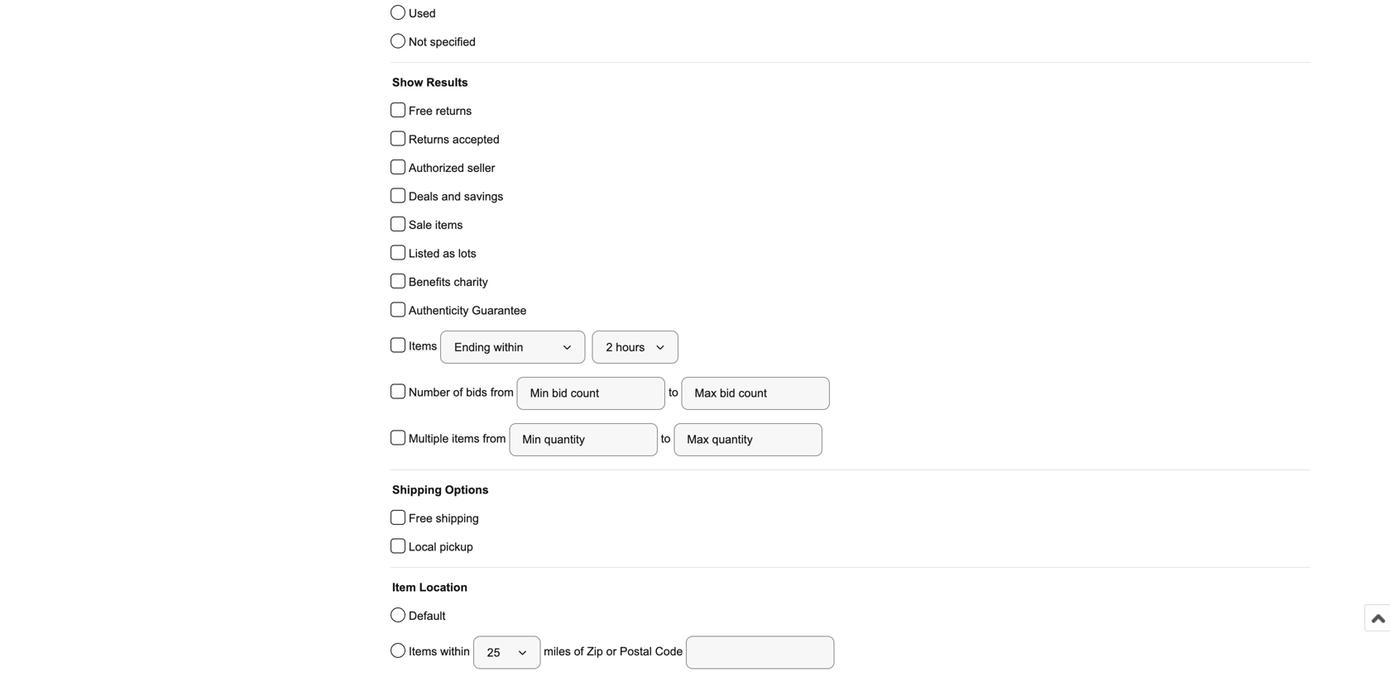 Task type: describe. For each thing, give the bounding box(es) containing it.
Zip or Postal Code text field
[[686, 637, 835, 670]]

Enter minimum quantity text field
[[509, 424, 658, 457]]

miles
[[544, 646, 571, 659]]

sale items
[[409, 219, 463, 232]]

multiple items from
[[409, 433, 509, 446]]

show
[[392, 76, 423, 89]]

of for number
[[453, 387, 463, 399]]

authenticity
[[409, 305, 469, 317]]

Enter minimum number of bids text field
[[517, 377, 666, 410]]

shipping
[[436, 513, 479, 525]]

authorized
[[409, 162, 464, 175]]

not specified
[[409, 36, 476, 48]]

returns
[[436, 105, 472, 118]]

show results
[[392, 76, 468, 89]]

results
[[426, 76, 468, 89]]

shipping options
[[392, 484, 489, 497]]

sale
[[409, 219, 432, 232]]

items for multiple
[[452, 433, 480, 446]]

free for free returns
[[409, 105, 433, 118]]

local
[[409, 541, 437, 554]]

1 vertical spatial from
[[483, 433, 506, 446]]

items for sale
[[435, 219, 463, 232]]

miles of zip or postal code
[[541, 646, 686, 659]]

free returns
[[409, 105, 472, 118]]

or
[[606, 646, 617, 659]]

postal
[[620, 646, 652, 659]]

as
[[443, 247, 455, 260]]

to for multiple items from
[[658, 433, 674, 446]]

seller
[[467, 162, 495, 175]]

bids
[[466, 387, 487, 399]]

options
[[445, 484, 489, 497]]

multiple
[[409, 433, 449, 446]]

guarantee
[[472, 305, 527, 317]]

not
[[409, 36, 427, 48]]

authenticity guarantee
[[409, 305, 527, 317]]

lots
[[458, 247, 476, 260]]

deals and savings
[[409, 190, 503, 203]]

number
[[409, 387, 450, 399]]

listed
[[409, 247, 440, 260]]

benefits
[[409, 276, 451, 289]]

Enter Maximum Quantity text field
[[674, 424, 822, 457]]

returns
[[409, 133, 449, 146]]

free shipping
[[409, 513, 479, 525]]



Task type: vqa. For each thing, say whether or not it's contained in the screenshot.
People
no



Task type: locate. For each thing, give the bounding box(es) containing it.
2 free from the top
[[409, 513, 433, 525]]

default
[[409, 610, 446, 623]]

1 items from the top
[[409, 340, 440, 353]]

pickup
[[440, 541, 473, 554]]

items right multiple
[[452, 433, 480, 446]]

items left within
[[409, 646, 437, 659]]

from down bids
[[483, 433, 506, 446]]

charity
[[454, 276, 488, 289]]

of left bids
[[453, 387, 463, 399]]

returns accepted
[[409, 133, 500, 146]]

from right bids
[[491, 387, 514, 399]]

shipping
[[392, 484, 442, 497]]

1 vertical spatial free
[[409, 513, 433, 525]]

items within
[[409, 646, 473, 659]]

free up the returns
[[409, 105, 433, 118]]

items
[[409, 340, 440, 353], [409, 646, 437, 659]]

1 vertical spatial items
[[452, 433, 480, 446]]

of
[[453, 387, 463, 399], [574, 646, 584, 659]]

accepted
[[453, 133, 500, 146]]

Enter maximum number of bids text field
[[682, 377, 830, 410]]

2 items from the top
[[409, 646, 437, 659]]

0 vertical spatial items
[[409, 340, 440, 353]]

code
[[655, 646, 683, 659]]

free for free shipping
[[409, 513, 433, 525]]

items up as
[[435, 219, 463, 232]]

and
[[442, 190, 461, 203]]

location
[[419, 582, 468, 595]]

0 vertical spatial to
[[666, 387, 682, 399]]

items for items
[[409, 340, 440, 353]]

1 free from the top
[[409, 105, 433, 118]]

listed as lots
[[409, 247, 476, 260]]

number of bids from
[[409, 387, 517, 399]]

benefits charity
[[409, 276, 488, 289]]

savings
[[464, 190, 503, 203]]

of left zip
[[574, 646, 584, 659]]

local pickup
[[409, 541, 473, 554]]

to for number of bids from
[[666, 387, 682, 399]]

0 horizontal spatial of
[[453, 387, 463, 399]]

within
[[440, 646, 470, 659]]

deals
[[409, 190, 438, 203]]

used
[[409, 7, 436, 20]]

free
[[409, 105, 433, 118], [409, 513, 433, 525]]

1 vertical spatial items
[[409, 646, 437, 659]]

from
[[491, 387, 514, 399], [483, 433, 506, 446]]

item location
[[392, 582, 468, 595]]

items for items within
[[409, 646, 437, 659]]

1 horizontal spatial of
[[574, 646, 584, 659]]

zip
[[587, 646, 603, 659]]

items
[[435, 219, 463, 232], [452, 433, 480, 446]]

free up local
[[409, 513, 433, 525]]

0 vertical spatial free
[[409, 105, 433, 118]]

items down authenticity
[[409, 340, 440, 353]]

of for miles
[[574, 646, 584, 659]]

to
[[666, 387, 682, 399], [658, 433, 674, 446]]

0 vertical spatial of
[[453, 387, 463, 399]]

item
[[392, 582, 416, 595]]

0 vertical spatial from
[[491, 387, 514, 399]]

authorized seller
[[409, 162, 495, 175]]

0 vertical spatial items
[[435, 219, 463, 232]]

1 vertical spatial to
[[658, 433, 674, 446]]

1 vertical spatial of
[[574, 646, 584, 659]]

specified
[[430, 36, 476, 48]]



